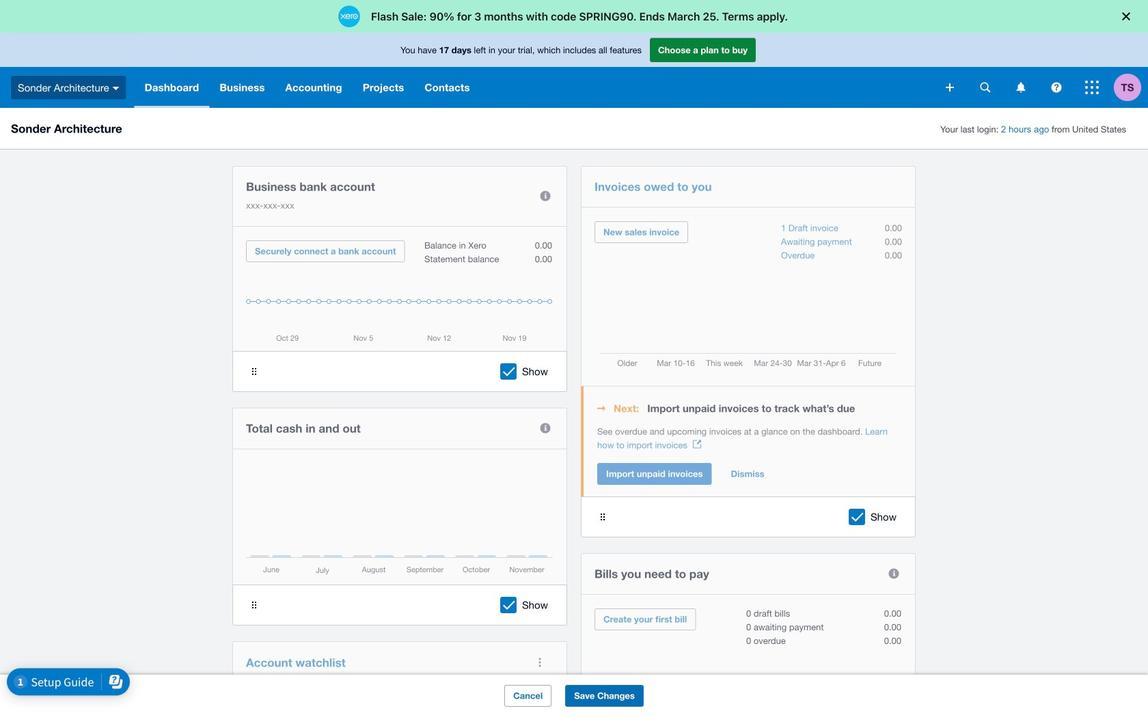 Task type: describe. For each thing, give the bounding box(es) containing it.
1 svg image from the left
[[980, 82, 991, 93]]

2 svg image from the left
[[1017, 82, 1025, 93]]

opens in a new tab image
[[693, 440, 701, 449]]

0 horizontal spatial svg image
[[113, 87, 119, 90]]



Task type: locate. For each thing, give the bounding box(es) containing it.
banner
[[0, 33, 1148, 108]]

dialog
[[0, 0, 1148, 33]]

2 horizontal spatial svg image
[[1051, 82, 1062, 93]]

3 svg image from the left
[[1051, 82, 1062, 93]]

svg image
[[980, 82, 991, 93], [1017, 82, 1025, 93], [1051, 82, 1062, 93]]

2 horizontal spatial svg image
[[1085, 81, 1099, 94]]

0 horizontal spatial svg image
[[980, 82, 991, 93]]

1 horizontal spatial svg image
[[946, 83, 954, 92]]

svg image
[[1085, 81, 1099, 94], [946, 83, 954, 92], [113, 87, 119, 90]]

1 horizontal spatial svg image
[[1017, 82, 1025, 93]]

panel body document
[[597, 425, 902, 452]]



Task type: vqa. For each thing, say whether or not it's contained in the screenshot.
top Tax
no



